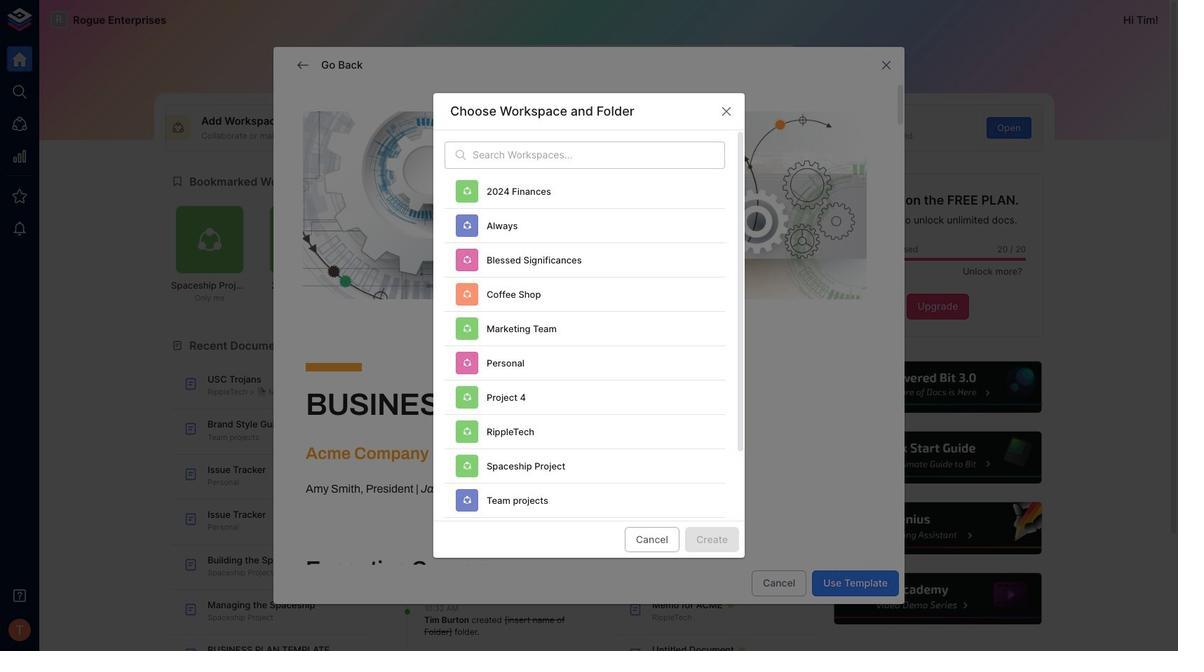 Task type: vqa. For each thing, say whether or not it's contained in the screenshot.
dialog
yes



Task type: describe. For each thing, give the bounding box(es) containing it.
1 help image from the top
[[833, 360, 1044, 415]]

Search Workspaces... text field
[[473, 141, 726, 169]]

4 help image from the top
[[833, 572, 1044, 628]]



Task type: locate. For each thing, give the bounding box(es) containing it.
2 help image from the top
[[833, 431, 1044, 486]]

3 help image from the top
[[833, 501, 1044, 557]]

help image
[[833, 360, 1044, 415], [833, 431, 1044, 486], [833, 501, 1044, 557], [833, 572, 1044, 628]]

dialog
[[274, 47, 905, 652], [434, 93, 745, 593]]



